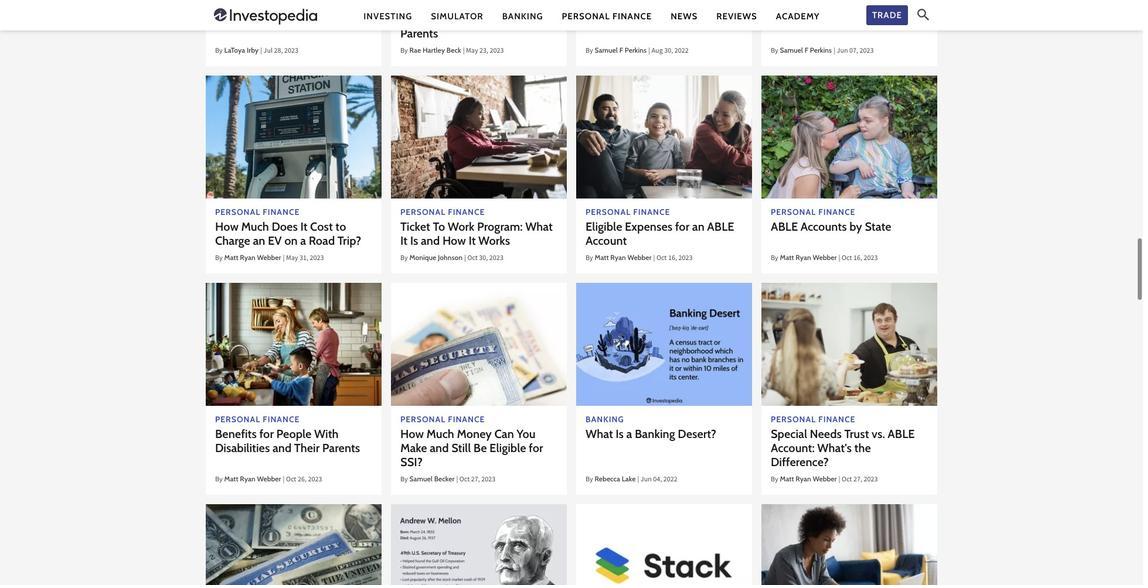 Task type: vqa. For each thing, say whether or not it's contained in the screenshot.


Task type: locate. For each thing, give the bounding box(es) containing it.
how for money
[[400, 428, 424, 442]]

jun
[[837, 46, 848, 57], [641, 475, 652, 486]]

1 horizontal spatial what
[[586, 428, 613, 442]]

by inside how much money can you make and still be eligible for ssi? by samuel becker oct 27, 2023
[[400, 475, 408, 486]]

a right the on
[[300, 234, 306, 248]]

perkins left 07,
[[810, 46, 832, 54]]

money
[[436, 12, 471, 26], [457, 428, 492, 442]]

ssi?
[[400, 456, 423, 470]]

ryan down accounts
[[796, 253, 811, 262]]

0 horizontal spatial f
[[619, 46, 623, 54]]

1 vertical spatial jun
[[641, 475, 652, 486]]

0 horizontal spatial 16,
[[668, 253, 677, 264]]

2023
[[284, 46, 298, 57], [490, 46, 504, 57], [860, 46, 874, 57], [310, 253, 324, 264], [489, 253, 504, 264], [679, 253, 693, 264], [864, 253, 878, 264], [308, 475, 322, 486], [482, 475, 496, 486], [864, 475, 878, 486]]

matt inside how much does it cost to charge an ev on a road trip? by matt ryan webber may 31, 2023
[[224, 253, 238, 262]]

f
[[619, 46, 623, 54], [805, 46, 808, 54]]

2 horizontal spatial able
[[888, 428, 915, 442]]

perkins left 'aug'
[[625, 46, 647, 54]]

0 vertical spatial what
[[525, 220, 553, 234]]

matt
[[224, 253, 238, 262], [595, 253, 609, 262], [780, 253, 794, 262], [224, 475, 238, 484], [780, 475, 794, 484]]

0 vertical spatial disabilities
[[850, 12, 905, 26]]

disabilities inside low-income housing options for people with disabilities
[[850, 12, 905, 26]]

how inside ticket to work program: what it is and how it works by monique johnson oct 30, 2023
[[443, 234, 466, 248]]

much
[[241, 220, 269, 234], [427, 428, 454, 442]]

16, down "expenses" in the top of the page
[[668, 253, 677, 264]]

2022
[[675, 46, 689, 57], [664, 475, 678, 486]]

ryan down benefits
[[240, 475, 255, 484]]

what
[[525, 220, 553, 234], [586, 428, 613, 442]]

by inside eligible expenses for an able account by matt ryan webber oct 16, 2023
[[586, 253, 593, 264]]

f down academy link
[[805, 46, 808, 54]]

webber down accounts
[[813, 253, 837, 262]]

oct inside 'special needs trust vs. able account: what's the difference? by matt ryan webber oct 27, 2023'
[[842, 475, 852, 486]]

is up the lake
[[616, 428, 624, 442]]

parents inside "benefits for people with disabilities and their parents"
[[322, 442, 360, 456]]

by matt ryan webber oct 16, 2023
[[771, 253, 878, 264]]

money up beck
[[436, 12, 471, 26]]

be
[[474, 442, 487, 456]]

1 horizontal spatial samuel
[[595, 46, 618, 54]]

able for eligible expenses for an able account
[[707, 220, 734, 234]]

ryan inside 'special needs trust vs. able account: what's the difference? by matt ryan webber oct 27, 2023'
[[796, 475, 811, 484]]

30,
[[664, 46, 673, 57], [479, 253, 488, 264]]

much for charge
[[241, 220, 269, 234]]

eligible right 'be'
[[490, 442, 526, 456]]

search image
[[918, 9, 929, 21]]

webber inside by matt ryan webber oct 26, 2023
[[257, 475, 281, 484]]

investing link
[[364, 10, 412, 23]]

1 vertical spatial disabilities
[[215, 442, 270, 456]]

guide
[[473, 12, 503, 26]]

parents
[[400, 26, 438, 40], [322, 442, 360, 456]]

1 horizontal spatial 27,
[[854, 475, 862, 486]]

0 vertical spatial much
[[241, 220, 269, 234]]

work
[[448, 220, 475, 234]]

matt down benefits
[[224, 475, 238, 484]]

state
[[865, 220, 891, 234]]

samuel for jun 07, 2023
[[780, 46, 803, 54]]

johnson
[[438, 253, 463, 262]]

1 horizontal spatial jun
[[837, 46, 848, 57]]

much for and
[[427, 428, 454, 442]]

1 horizontal spatial may
[[466, 46, 478, 57]]

able inside 'special needs trust vs. able account: what's the difference? by matt ryan webber oct 27, 2023'
[[888, 428, 915, 442]]

0 horizontal spatial what
[[525, 220, 553, 234]]

0 horizontal spatial perkins
[[625, 46, 647, 54]]

matt down "able accounts by state"
[[780, 253, 794, 262]]

eligible left "expenses" in the top of the page
[[586, 220, 622, 234]]

1 horizontal spatial much
[[427, 428, 454, 442]]

2023 inside the 'venmo, apple wallet, and digital money guide for parents by rae hartley beck may 23, 2023'
[[490, 46, 504, 57]]

26,
[[298, 475, 307, 486]]

jun left 07,
[[837, 46, 848, 57]]

by inside 'special needs trust vs. able account: what's the difference? by matt ryan webber oct 27, 2023'
[[771, 475, 778, 486]]

1 vertical spatial a
[[626, 428, 632, 442]]

ev
[[268, 234, 282, 248]]

for right "can"
[[529, 442, 543, 456]]

1 16, from the left
[[668, 253, 677, 264]]

wallet,
[[474, 0, 510, 12]]

2023 inside how much money can you make and still be eligible for ssi? by samuel becker oct 27, 2023
[[482, 475, 496, 486]]

webber left 26,
[[257, 475, 281, 484]]

1 f from the left
[[619, 46, 623, 54]]

1 horizontal spatial is
[[616, 428, 624, 442]]

samuel down ssi?
[[410, 475, 433, 484]]

oct down what's
[[842, 475, 852, 486]]

1 horizontal spatial disabilities
[[850, 12, 905, 26]]

a up the lake
[[626, 428, 632, 442]]

0 horizontal spatial parents
[[322, 442, 360, 456]]

matt inside by matt ryan webber oct 26, 2023
[[224, 475, 238, 484]]

16,
[[668, 253, 677, 264], [854, 253, 862, 264]]

0 horizontal spatial banking
[[502, 11, 543, 21]]

and left their in the bottom left of the page
[[273, 442, 292, 456]]

their
[[294, 442, 320, 456]]

disabilities
[[850, 12, 905, 26], [215, 442, 270, 456]]

1 vertical spatial money
[[457, 428, 492, 442]]

1 horizontal spatial perkins
[[810, 46, 832, 54]]

2 horizontal spatial how
[[443, 234, 466, 248]]

matt down difference?
[[780, 475, 794, 484]]

a
[[300, 234, 306, 248], [626, 428, 632, 442]]

30, right 'aug'
[[664, 46, 673, 57]]

able
[[707, 220, 734, 234], [771, 220, 798, 234], [888, 428, 915, 442]]

for right "expenses" in the top of the page
[[675, 220, 690, 234]]

0 horizontal spatial a
[[300, 234, 306, 248]]

webber down difference?
[[813, 475, 837, 484]]

reviews
[[717, 11, 757, 21]]

may left 31,
[[286, 253, 298, 264]]

a family cooks a meal in its home. image
[[206, 283, 382, 406]]

oct right becker
[[460, 475, 470, 486]]

2 perkins from the left
[[810, 46, 832, 54]]

27, right becker
[[471, 475, 480, 486]]

and left still
[[430, 442, 449, 456]]

1 perkins from the left
[[625, 46, 647, 54]]

1 horizontal spatial banking
[[635, 428, 675, 442]]

0 vertical spatial is
[[410, 234, 418, 248]]

by latoya irby jul 28, 2023
[[215, 46, 298, 57]]

1 vertical spatial much
[[427, 428, 454, 442]]

jun left 04,
[[641, 475, 652, 486]]

much left 'be'
[[427, 428, 454, 442]]

cost
[[310, 220, 333, 234]]

for left 'income'
[[771, 12, 785, 26]]

webber down "expenses" in the top of the page
[[628, 253, 652, 262]]

0 vertical spatial jun
[[837, 46, 848, 57]]

to
[[336, 220, 346, 234]]

matt down charge
[[224, 253, 238, 262]]

much left does
[[241, 220, 269, 234]]

for right benefits
[[259, 428, 274, 442]]

samuel
[[595, 46, 618, 54], [780, 46, 803, 54], [410, 475, 433, 484]]

is up monique
[[410, 234, 418, 248]]

0 horizontal spatial able
[[707, 220, 734, 234]]

it left the to
[[400, 234, 408, 248]]

0 horizontal spatial an
[[253, 234, 265, 248]]

0 horizontal spatial much
[[241, 220, 269, 234]]

what up rebecca at the right
[[586, 428, 613, 442]]

vs.
[[872, 428, 885, 442]]

oct right johnson
[[467, 253, 478, 264]]

27, down the
[[854, 475, 862, 486]]

2022 right 04,
[[664, 475, 678, 486]]

1 horizontal spatial people
[[788, 12, 823, 26]]

1 vertical spatial may
[[286, 253, 298, 264]]

and right wallet,
[[512, 0, 531, 12]]

for right the guide
[[505, 12, 520, 26]]

0 vertical spatial eligible
[[586, 220, 622, 234]]

f down finance
[[619, 46, 623, 54]]

1 vertical spatial is
[[616, 428, 624, 442]]

samuel down academy link
[[780, 46, 803, 54]]

lake
[[622, 475, 636, 484]]

1 horizontal spatial 16,
[[854, 253, 862, 264]]

1 horizontal spatial it
[[400, 234, 408, 248]]

money inside the 'venmo, apple wallet, and digital money guide for parents by rae hartley beck may 23, 2023'
[[436, 12, 471, 26]]

an right "expenses" in the top of the page
[[692, 220, 705, 234]]

trip?
[[338, 234, 361, 248]]

1 horizontal spatial f
[[805, 46, 808, 54]]

ryan
[[240, 253, 255, 262], [611, 253, 626, 262], [796, 253, 811, 262], [240, 475, 255, 484], [796, 475, 811, 484]]

how up johnson
[[443, 234, 466, 248]]

1 horizontal spatial a
[[626, 428, 632, 442]]

0 horizontal spatial it
[[300, 220, 308, 234]]

may
[[466, 46, 478, 57], [286, 253, 298, 264]]

by rebecca lake jun 04, 2022
[[586, 475, 678, 486]]

much inside how much money can you make and still be eligible for ssi? by samuel becker oct 27, 2023
[[427, 428, 454, 442]]

0 vertical spatial 2022
[[675, 46, 689, 57]]

how up ssi?
[[400, 428, 424, 442]]

2 f from the left
[[805, 46, 808, 54]]

1 horizontal spatial eligible
[[586, 220, 622, 234]]

may inside how much does it cost to charge an ev on a road trip? by matt ryan webber may 31, 2023
[[286, 253, 298, 264]]

and inside the 'venmo, apple wallet, and digital money guide for parents by rae hartley beck may 23, 2023'
[[512, 0, 531, 12]]

what right program:
[[525, 220, 553, 234]]

benefits
[[215, 428, 257, 442]]

0 vertical spatial may
[[466, 46, 478, 57]]

27, inside how much money can you make and still be eligible for ssi? by samuel becker oct 27, 2023
[[471, 475, 480, 486]]

0 horizontal spatial how
[[215, 220, 239, 234]]

0 vertical spatial 30,
[[664, 46, 673, 57]]

much inside how much does it cost to charge an ev on a road trip? by matt ryan webber may 31, 2023
[[241, 220, 269, 234]]

how inside how much does it cost to charge an ev on a road trip? by matt ryan webber may 31, 2023
[[215, 220, 239, 234]]

2 27, from the left
[[854, 475, 862, 486]]

1 vertical spatial eligible
[[490, 442, 526, 456]]

0 vertical spatial banking
[[502, 11, 543, 21]]

0 horizontal spatial disabilities
[[215, 442, 270, 456]]

is
[[410, 234, 418, 248], [616, 428, 624, 442]]

samuel inside by samuel f perkins jun 07, 2023
[[780, 46, 803, 54]]

an
[[692, 220, 705, 234], [253, 234, 265, 248]]

for inside how much money can you make and still be eligible for ssi? by samuel becker oct 27, 2023
[[529, 442, 543, 456]]

irby
[[247, 46, 259, 54]]

perkins inside by samuel f perkins aug 30, 2022
[[625, 46, 647, 54]]

what inside ticket to work program: what it is and how it works by monique johnson oct 30, 2023
[[525, 220, 553, 234]]

on
[[285, 234, 298, 248]]

2023 inside ticket to work program: what it is and how it works by monique johnson oct 30, 2023
[[489, 253, 504, 264]]

1 horizontal spatial able
[[771, 220, 798, 234]]

0 horizontal spatial 27,
[[471, 475, 480, 486]]

and inside "benefits for people with disabilities and their parents"
[[273, 442, 292, 456]]

f for jun
[[805, 46, 808, 54]]

oct inside eligible expenses for an able account by matt ryan webber oct 16, 2023
[[657, 253, 667, 264]]

matt down the "account"
[[595, 253, 609, 262]]

ryan down difference?
[[796, 475, 811, 484]]

1 vertical spatial parents
[[322, 442, 360, 456]]

social security card surrounded by cash, representing tax on social security payments. image
[[206, 505, 382, 586]]

2023 inside how much does it cost to charge an ev on a road trip? by matt ryan webber may 31, 2023
[[310, 253, 324, 264]]

ryan down the "account"
[[611, 253, 626, 262]]

caregiver girl intellectual disability wheelchair image
[[762, 75, 937, 199]]

1 horizontal spatial parents
[[400, 26, 438, 40]]

oct inside ticket to work program: what it is and how it works by monique johnson oct 30, 2023
[[467, 253, 478, 264]]

2 horizontal spatial samuel
[[780, 46, 803, 54]]

by samuel f perkins aug 30, 2022
[[586, 46, 689, 57]]

and inside how much money can you make and still be eligible for ssi? by samuel becker oct 27, 2023
[[430, 442, 449, 456]]

webber down the ev
[[257, 253, 281, 262]]

0 vertical spatial money
[[436, 12, 471, 26]]

how for does
[[215, 220, 239, 234]]

ryan down charge
[[240, 253, 255, 262]]

how inside how much money can you make and still be eligible for ssi? by samuel becker oct 27, 2023
[[400, 428, 424, 442]]

an left the ev
[[253, 234, 265, 248]]

1 horizontal spatial how
[[400, 428, 424, 442]]

it left cost
[[300, 220, 308, 234]]

0 vertical spatial parents
[[400, 26, 438, 40]]

oct left 26,
[[286, 475, 296, 486]]

it left works
[[469, 234, 476, 248]]

a person with down syndrome serving a scone to a woman in a cafe where he works image
[[762, 283, 937, 406]]

perkins inside by samuel f perkins jun 07, 2023
[[810, 46, 832, 54]]

banking desert image
[[576, 283, 752, 406]]

0 horizontal spatial people
[[276, 428, 312, 442]]

samuel down personal finance "link"
[[595, 46, 618, 54]]

0 horizontal spatial samuel
[[410, 475, 433, 484]]

parents inside the 'venmo, apple wallet, and digital money guide for parents by rae hartley beck may 23, 2023'
[[400, 26, 438, 40]]

2022 right 'aug'
[[675, 46, 689, 57]]

1 27, from the left
[[471, 475, 480, 486]]

how much money can you make and still be eligible for ssi? by samuel becker oct 27, 2023
[[400, 428, 543, 486]]

may left 23,
[[466, 46, 478, 57]]

and up monique
[[421, 234, 440, 248]]

is inside ticket to work program: what it is and how it works by monique johnson oct 30, 2023
[[410, 234, 418, 248]]

oct down "expenses" in the top of the page
[[657, 253, 667, 264]]

perkins
[[625, 46, 647, 54], [810, 46, 832, 54]]

how left the ev
[[215, 220, 239, 234]]

1 vertical spatial what
[[586, 428, 613, 442]]

0 vertical spatial a
[[300, 234, 306, 248]]

1 vertical spatial 30,
[[479, 253, 488, 264]]

2 horizontal spatial it
[[469, 234, 476, 248]]

0 vertical spatial people
[[788, 12, 823, 26]]

special needs trust vs. able account: what's the difference? by matt ryan webber oct 27, 2023
[[771, 428, 915, 486]]

16, down "by"
[[854, 253, 862, 264]]

perkins for aug
[[625, 46, 647, 54]]

27, inside 'special needs trust vs. able account: what's the difference? by matt ryan webber oct 27, 2023'
[[854, 475, 862, 486]]

f inside by samuel f perkins aug 30, 2022
[[619, 46, 623, 54]]

finance
[[613, 11, 652, 21]]

samuel inside by samuel f perkins aug 30, 2022
[[595, 46, 618, 54]]

0 horizontal spatial may
[[286, 253, 298, 264]]

1 vertical spatial banking
[[635, 428, 675, 442]]

by
[[850, 220, 862, 234]]

1 horizontal spatial an
[[692, 220, 705, 234]]

30, down works
[[479, 253, 488, 264]]

money left "can"
[[457, 428, 492, 442]]

latoya
[[224, 46, 245, 54]]

it
[[300, 220, 308, 234], [400, 234, 408, 248], [469, 234, 476, 248]]

people inside "benefits for people with disabilities and their parents"
[[276, 428, 312, 442]]

parents up rae
[[400, 26, 438, 40]]

0 horizontal spatial is
[[410, 234, 418, 248]]

investing
[[364, 11, 412, 21]]

parents right their in the bottom left of the page
[[322, 442, 360, 456]]

academy link
[[776, 10, 820, 23]]

able inside eligible expenses for an able account by matt ryan webber oct 16, 2023
[[707, 220, 734, 234]]

0 horizontal spatial 30,
[[479, 253, 488, 264]]

to
[[433, 220, 445, 234]]

1 vertical spatial people
[[276, 428, 312, 442]]

venmo, apple wallet, and digital money guide for parents by rae hartley beck may 23, 2023
[[400, 0, 531, 57]]

news
[[671, 11, 698, 21]]

0 horizontal spatial eligible
[[490, 442, 526, 456]]

desert?
[[678, 428, 716, 442]]

how
[[215, 220, 239, 234], [443, 234, 466, 248], [400, 428, 424, 442]]

27,
[[471, 475, 480, 486], [854, 475, 862, 486]]

f inside by samuel f perkins jun 07, 2023
[[805, 46, 808, 54]]



Task type: describe. For each thing, give the bounding box(es) containing it.
matt inside by matt ryan webber oct 16, 2023
[[780, 253, 794, 262]]

investopedia homepage image
[[214, 7, 317, 26]]

an inside how much does it cost to charge an ev on a road trip? by matt ryan webber may 31, 2023
[[253, 234, 265, 248]]

2023 inside eligible expenses for an able account by matt ryan webber oct 16, 2023
[[679, 253, 693, 264]]

apple
[[442, 0, 472, 12]]

able for special needs trust vs. able account: what's the difference?
[[888, 428, 915, 442]]

the
[[855, 442, 871, 456]]

ryan inside how much does it cost to charge an ev on a road trip? by matt ryan webber may 31, 2023
[[240, 253, 255, 262]]

07,
[[850, 46, 858, 57]]

oct down "by"
[[842, 253, 852, 264]]

for inside the 'venmo, apple wallet, and digital money guide for parents by rae hartley beck may 23, 2023'
[[505, 12, 520, 26]]

an inside eligible expenses for an able account by matt ryan webber oct 16, 2023
[[692, 220, 705, 234]]

it inside how much does it cost to charge an ev on a road trip? by matt ryan webber may 31, 2023
[[300, 220, 308, 234]]

able accounts by state
[[771, 220, 891, 234]]

samuel inside how much money can you make and still be eligible for ssi? by samuel becker oct 27, 2023
[[410, 475, 433, 484]]

matt inside eligible expenses for an able account by matt ryan webber oct 16, 2023
[[595, 253, 609, 262]]

special
[[771, 428, 807, 442]]

account
[[586, 234, 627, 248]]

2 16, from the left
[[854, 253, 862, 264]]

0 horizontal spatial jun
[[641, 475, 652, 486]]

disabilities inside "benefits for people with disabilities and their parents"
[[215, 442, 270, 456]]

by inside the 'venmo, apple wallet, and digital money guide for parents by rae hartley beck may 23, 2023'
[[400, 46, 408, 57]]

04,
[[653, 475, 662, 486]]

webber inside how much does it cost to charge an ev on a road trip? by matt ryan webber may 31, 2023
[[257, 253, 281, 262]]

ticket to work program: what it is and how it works by monique johnson oct 30, 2023
[[400, 220, 553, 264]]

road
[[309, 234, 335, 248]]

samuel for aug 30, 2022
[[595, 46, 618, 54]]

monique
[[410, 253, 436, 262]]

matt inside 'special needs trust vs. able account: what's the difference? by matt ryan webber oct 27, 2023'
[[780, 475, 794, 484]]

webber inside eligible expenses for an able account by matt ryan webber oct 16, 2023
[[628, 253, 652, 262]]

difference?
[[771, 456, 829, 470]]

accounts
[[801, 220, 847, 234]]

andrew w. mellon image
[[391, 505, 567, 586]]

by matt ryan webber oct 26, 2023
[[215, 475, 322, 486]]

housing
[[837, 0, 879, 12]]

31,
[[300, 253, 308, 264]]

low-
[[771, 0, 797, 12]]

still
[[452, 442, 471, 456]]

make
[[400, 442, 427, 456]]

eligible expenses for an able account by matt ryan webber oct 16, 2023
[[586, 220, 734, 264]]

for inside "benefits for people with disabilities and their parents"
[[259, 428, 274, 442]]

by samuel f perkins jun 07, 2023
[[771, 46, 874, 57]]

a inside how much does it cost to charge an ev on a road trip? by matt ryan webber may 31, 2023
[[300, 234, 306, 248]]

23,
[[480, 46, 488, 57]]

1 vertical spatial 2022
[[664, 475, 678, 486]]

news link
[[671, 10, 698, 23]]

personal
[[562, 11, 610, 21]]

webber inside 'special needs trust vs. able account: what's the difference? by matt ryan webber oct 27, 2023'
[[813, 475, 837, 484]]

1 horizontal spatial 30,
[[664, 46, 673, 57]]

oct inside how much money can you make and still be eligible for ssi? by samuel becker oct 27, 2023
[[460, 475, 470, 486]]

can
[[495, 428, 514, 442]]

venmo,
[[400, 0, 439, 12]]

perkins for jun
[[810, 46, 832, 54]]

does
[[272, 220, 298, 234]]

studio shot of hand holding social security card image
[[391, 283, 567, 406]]

ticket
[[400, 220, 430, 234]]

2023 inside 'special needs trust vs. able account: what's the difference? by matt ryan webber oct 27, 2023'
[[864, 475, 878, 486]]

trust
[[845, 428, 869, 442]]

expenses
[[625, 220, 673, 234]]

ryan inside by matt ryan webber oct 26, 2023
[[240, 475, 255, 484]]

someone in a wheelchair working at a desk in an office, using a laptop computer. image
[[391, 75, 567, 199]]

reviews link
[[717, 10, 757, 23]]

digital
[[400, 12, 433, 26]]

benefits for people with disabilities and their parents
[[215, 428, 360, 456]]

ryan inside eligible expenses for an able account by matt ryan webber oct 16, 2023
[[611, 253, 626, 262]]

beck
[[447, 46, 461, 54]]

hartley
[[423, 46, 445, 54]]

logo of google stack image
[[576, 505, 752, 586]]

simulator link
[[431, 10, 483, 23]]

rae
[[410, 46, 421, 54]]

for inside eligible expenses for an able account by matt ryan webber oct 16, 2023
[[675, 220, 690, 234]]

trade
[[872, 10, 902, 20]]

30, inside ticket to work program: what it is and how it works by monique johnson oct 30, 2023
[[479, 253, 488, 264]]

account:
[[771, 442, 815, 456]]

low-income housing options for people with disabilities
[[771, 0, 922, 26]]

ryan inside by matt ryan webber oct 16, 2023
[[796, 253, 811, 262]]

you
[[517, 428, 536, 442]]

may inside the 'venmo, apple wallet, and digital money guide for parents by rae hartley beck may 23, 2023'
[[466, 46, 478, 57]]

electric vehicle charging station sign on top of a public charging station with palm trees in background. image
[[206, 75, 382, 199]]

becker
[[434, 475, 455, 484]]

what's
[[817, 442, 852, 456]]

program:
[[477, 220, 523, 234]]

people inside low-income housing options for people with disabilities
[[788, 12, 823, 26]]

income
[[797, 0, 835, 12]]

banking link
[[502, 10, 543, 23]]

by inside ticket to work program: what it is and how it works by monique johnson oct 30, 2023
[[400, 253, 408, 264]]

aug
[[652, 46, 663, 57]]

charge
[[215, 234, 250, 248]]

personal finance link
[[562, 10, 652, 23]]

personal finance
[[562, 11, 652, 21]]

16, inside eligible expenses for an able account by matt ryan webber oct 16, 2023
[[668, 253, 677, 264]]

for inside low-income housing options for people with disabilities
[[771, 12, 785, 26]]

trade link
[[866, 5, 908, 25]]

needs
[[810, 428, 842, 442]]

works
[[478, 234, 510, 248]]

eligible inside how much money can you make and still be eligible for ssi? by samuel becker oct 27, 2023
[[490, 442, 526, 456]]

simulator
[[431, 11, 483, 21]]

rebecca
[[595, 475, 620, 484]]

what is a banking desert?
[[586, 428, 716, 442]]

smiling parents looking at autistic son while sitting on sofa in living room image
[[576, 75, 752, 199]]

28,
[[274, 46, 283, 57]]

f for aug
[[619, 46, 623, 54]]

academy
[[776, 11, 820, 21]]

african american female using smartphone with a laptop and papers image
[[762, 505, 937, 586]]

by inside how much does it cost to charge an ev on a road trip? by matt ryan webber may 31, 2023
[[215, 253, 223, 264]]

webber inside by matt ryan webber oct 16, 2023
[[813, 253, 837, 262]]

how much does it cost to charge an ev on a road trip? by matt ryan webber may 31, 2023
[[215, 220, 361, 264]]

with
[[826, 12, 848, 26]]

money inside how much money can you make and still be eligible for ssi? by samuel becker oct 27, 2023
[[457, 428, 492, 442]]

eligible inside eligible expenses for an able account by matt ryan webber oct 16, 2023
[[586, 220, 622, 234]]

and inside ticket to work program: what it is and how it works by monique johnson oct 30, 2023
[[421, 234, 440, 248]]

options
[[881, 0, 922, 12]]

jul
[[264, 46, 273, 57]]

with
[[314, 428, 339, 442]]



